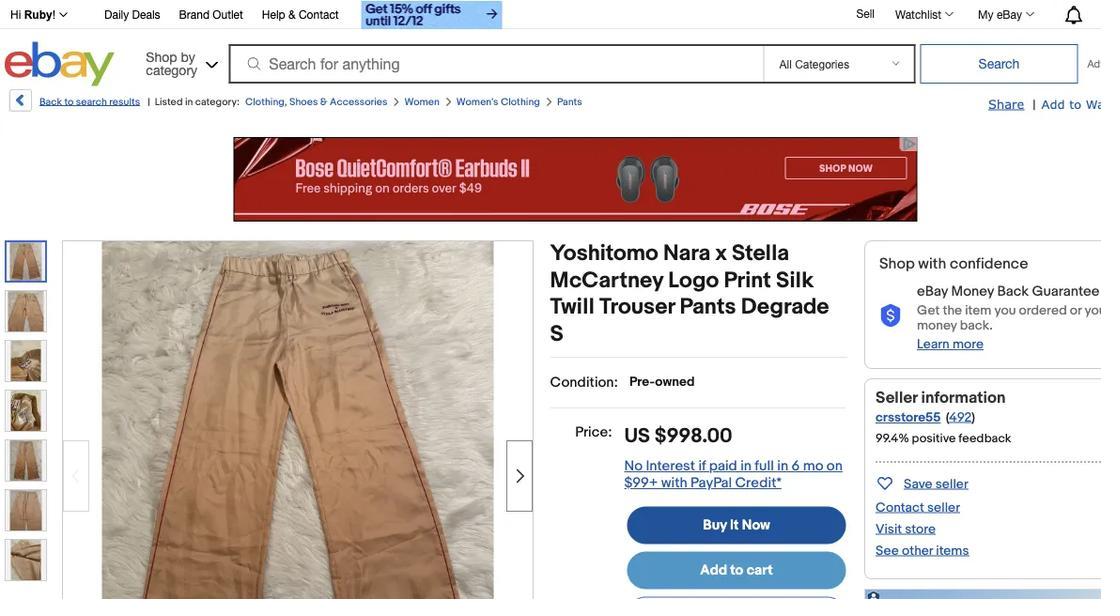 Task type: describe. For each thing, give the bounding box(es) containing it.
picture 6 of 7 image
[[6, 490, 46, 531]]

interest
[[646, 458, 695, 475]]

0 horizontal spatial |
[[148, 96, 150, 108]]

with inside no interest if paid in full in 6 mo on $99+ with paypal credit*
[[661, 475, 688, 492]]

owned
[[655, 374, 695, 390]]

share
[[989, 96, 1025, 111]]

women's
[[457, 96, 499, 108]]

deals
[[132, 8, 160, 21]]

credit*
[[735, 475, 782, 492]]

learn
[[917, 337, 950, 353]]

now
[[742, 517, 770, 534]]

no interest if paid in full in 6 mo on $99+ with paypal credit* link
[[624, 458, 843, 492]]

clothing, shoes & accessories link
[[245, 96, 388, 108]]

category:
[[195, 96, 240, 108]]

buy it now
[[703, 517, 770, 534]]

visit
[[876, 521, 902, 537]]

it
[[730, 517, 739, 534]]

daily
[[104, 8, 129, 21]]

hi ruby !
[[10, 8, 55, 21]]

women's clothing
[[457, 96, 540, 108]]

daily deals link
[[104, 5, 160, 26]]

adv link
[[1078, 45, 1101, 83]]

0 horizontal spatial in
[[185, 96, 193, 108]]

add to cart link
[[627, 552, 846, 590]]

save
[[904, 476, 933, 492]]

category
[[146, 62, 197, 78]]

full
[[755, 458, 774, 475]]

daily deals
[[104, 8, 160, 21]]

no interest if paid in full in 6 mo on $99+ with paypal credit*
[[624, 458, 843, 492]]

listed
[[155, 96, 183, 108]]

watchlist
[[895, 8, 942, 21]]

6
[[792, 458, 800, 475]]

nara
[[663, 241, 711, 267]]

guarantee
[[1032, 283, 1100, 300]]

learn more link
[[917, 337, 984, 353]]

contact seller link
[[876, 500, 960, 516]]

help & contact
[[262, 8, 339, 21]]

wa
[[1086, 96, 1101, 111]]

s
[[550, 321, 564, 348]]

492
[[949, 410, 972, 426]]

1 vertical spatial advertisement region
[[864, 589, 1101, 599]]

2 you from the left
[[1085, 303, 1101, 319]]

contact inside help & contact link
[[299, 8, 339, 21]]

none submit inside shop by category banner
[[920, 44, 1078, 84]]

mccartney
[[550, 267, 663, 294]]

accessories
[[330, 96, 388, 108]]

cart
[[747, 562, 773, 579]]

results
[[109, 96, 140, 108]]

picture 5 of 7 image
[[6, 441, 46, 481]]

or
[[1070, 303, 1082, 319]]

clothing, shoes & accessories
[[245, 96, 388, 108]]

my
[[978, 8, 994, 21]]

)
[[972, 410, 975, 426]]

money
[[951, 283, 994, 300]]

trouser
[[599, 294, 675, 321]]

$99+
[[624, 475, 658, 492]]

help & contact link
[[262, 5, 339, 26]]

seller for contact
[[927, 500, 960, 516]]

picture 4 of 7 image
[[6, 391, 46, 431]]

to for search
[[64, 96, 74, 108]]

save seller
[[904, 476, 968, 492]]

degrade
[[741, 294, 829, 321]]

ebay inside account navigation
[[997, 8, 1022, 21]]

contact inside contact seller visit store see other items
[[876, 500, 924, 516]]

silk
[[776, 267, 814, 294]]

the
[[943, 303, 962, 319]]

1 horizontal spatial in
[[741, 458, 752, 475]]

clothing
[[501, 96, 540, 108]]

buy it now link
[[627, 507, 846, 545]]

picture 3 of 7 image
[[6, 341, 46, 381]]

item
[[965, 303, 992, 319]]

store
[[905, 521, 936, 537]]

(
[[946, 410, 949, 426]]

condition:
[[550, 374, 618, 391]]

account navigation
[[0, 0, 1101, 31]]

picture 1 of 7 image
[[7, 242, 45, 281]]

pre-
[[629, 374, 655, 390]]

buy
[[703, 517, 727, 534]]

price:
[[575, 424, 612, 441]]

items
[[936, 543, 969, 559]]

add inside yoshitomo nara x stella mccartney logo print silk twill trouser pants degrade s main content
[[700, 562, 727, 579]]

us
[[624, 424, 650, 448]]

back inside the ebay money back guarantee get the item you ordered or you learn more
[[997, 283, 1029, 300]]

no
[[624, 458, 643, 475]]

shop for shop by category
[[146, 49, 177, 64]]

brand outlet
[[179, 8, 243, 21]]

confidence
[[950, 255, 1028, 273]]

positive
[[912, 432, 956, 446]]

to inside the share | add to wa
[[1069, 96, 1082, 111]]

picture 2 of 7 image
[[6, 291, 46, 332]]

seller
[[876, 388, 918, 408]]



Task type: vqa. For each thing, say whether or not it's contained in the screenshot.
&
yes



Task type: locate. For each thing, give the bounding box(es) containing it.
add to cart
[[700, 562, 773, 579]]

advertisement region down items
[[864, 589, 1101, 599]]

ebay money back guarantee get the item you ordered or you learn more
[[917, 283, 1101, 353]]

1 vertical spatial &
[[320, 96, 328, 108]]

adv
[[1088, 58, 1101, 70]]

pants link
[[557, 96, 582, 108]]

sell link
[[848, 7, 883, 20]]

0 horizontal spatial back
[[39, 96, 62, 108]]

advertisement region
[[233, 137, 918, 222], [864, 589, 1101, 599]]

0 horizontal spatial pants
[[557, 96, 582, 108]]

print
[[724, 267, 771, 294]]

1 horizontal spatial to
[[730, 562, 744, 579]]

share button
[[989, 96, 1025, 113]]

None submit
[[920, 44, 1078, 84]]

ebay inside the ebay money back guarantee get the item you ordered or you learn more
[[917, 283, 948, 300]]

pants right the clothing
[[557, 96, 582, 108]]

get an extra 15% off image
[[361, 1, 502, 29]]

0 horizontal spatial contact
[[299, 8, 339, 21]]

| inside the share | add to wa
[[1033, 97, 1036, 113]]

to
[[64, 96, 74, 108], [1069, 96, 1082, 111], [730, 562, 744, 579]]

2 horizontal spatial in
[[777, 458, 788, 475]]

0 horizontal spatial shop
[[146, 49, 177, 64]]

share | add to wa
[[989, 96, 1101, 113]]

twill
[[550, 294, 594, 321]]

seller information crsstore55 ( 492 ) 99.4% positive feedback
[[876, 388, 1011, 446]]

in
[[185, 96, 193, 108], [741, 458, 752, 475], [777, 458, 788, 475]]

seller
[[936, 476, 968, 492], [927, 500, 960, 516]]

back to search results link
[[8, 89, 140, 118]]

1 vertical spatial shop
[[879, 255, 915, 273]]

1 vertical spatial pants
[[680, 294, 736, 321]]

1 horizontal spatial you
[[1085, 303, 1101, 319]]

0 horizontal spatial with
[[661, 475, 688, 492]]

paid
[[709, 458, 737, 475]]

0 horizontal spatial ebay
[[917, 283, 948, 300]]

in right listed
[[185, 96, 193, 108]]

to left 'cart'
[[730, 562, 744, 579]]

shop for shop with confidence
[[879, 255, 915, 273]]

add to wa link
[[1042, 96, 1101, 113]]

crsstore55
[[876, 410, 941, 426]]

sell
[[856, 7, 875, 20]]

with up get
[[918, 255, 946, 273]]

yoshitomo nara x stella mccartney logo print silk twill trouser pants degrade s - picture 2 of 7 image
[[93, 239, 503, 599]]

add left wa at the right
[[1042, 96, 1065, 111]]

yoshitomo
[[550, 241, 658, 267]]

$998.00
[[655, 424, 733, 448]]

seller right the save
[[936, 476, 968, 492]]

0 vertical spatial with
[[918, 255, 946, 273]]

1 vertical spatial add
[[700, 562, 727, 579]]

help
[[262, 8, 285, 21]]

2 horizontal spatial to
[[1069, 96, 1082, 111]]

search
[[76, 96, 107, 108]]

ebay right my
[[997, 8, 1022, 21]]

add inside the share | add to wa
[[1042, 96, 1065, 111]]

yoshitomo nara x stella mccartney logo print silk twill trouser pants degrade s
[[550, 241, 829, 348]]

ordered
[[1019, 303, 1067, 319]]

shop by category button
[[138, 42, 222, 82]]

in left 6
[[777, 458, 788, 475]]

paypal
[[691, 475, 732, 492]]

women
[[404, 96, 440, 108]]

0 vertical spatial ebay
[[997, 8, 1022, 21]]

!
[[52, 8, 55, 21]]

to inside main content
[[730, 562, 744, 579]]

advertisement region down pants link
[[233, 137, 918, 222]]

clothing,
[[245, 96, 287, 108]]

to for cart
[[730, 562, 744, 579]]

with left if
[[661, 475, 688, 492]]

add
[[1042, 96, 1065, 111], [700, 562, 727, 579]]

shop up with details__icon
[[879, 255, 915, 273]]

Search for anything text field
[[231, 46, 760, 82]]

to left search
[[64, 96, 74, 108]]

shop with confidence
[[879, 255, 1028, 273]]

more
[[953, 337, 984, 353]]

0 vertical spatial pants
[[557, 96, 582, 108]]

information
[[921, 388, 1006, 408]]

0 horizontal spatial add
[[700, 562, 727, 579]]

you right or
[[1085, 303, 1101, 319]]

by
[[181, 49, 195, 64]]

crsstore55 link
[[876, 410, 941, 426]]

pre-owned
[[629, 374, 695, 390]]

women's clothing link
[[457, 96, 540, 108]]

if
[[698, 458, 706, 475]]

0 vertical spatial contact
[[299, 8, 339, 21]]

contact right help
[[299, 8, 339, 21]]

you right item
[[995, 303, 1016, 319]]

1 vertical spatial contact
[[876, 500, 924, 516]]

shoes
[[289, 96, 318, 108]]

& right shoes
[[320, 96, 328, 108]]

0 vertical spatial advertisement region
[[233, 137, 918, 222]]

seller down save seller
[[927, 500, 960, 516]]

| left listed
[[148, 96, 150, 108]]

0 horizontal spatial you
[[995, 303, 1016, 319]]

shop
[[146, 49, 177, 64], [879, 255, 915, 273]]

contact up visit store link
[[876, 500, 924, 516]]

my ebay
[[978, 8, 1022, 21]]

0 vertical spatial seller
[[936, 476, 968, 492]]

yoshitomo nara x stella mccartney logo print silk twill trouser pants degrade s main content
[[550, 241, 848, 599]]

1 you from the left
[[995, 303, 1016, 319]]

pants
[[557, 96, 582, 108], [680, 294, 736, 321]]

picture 7 of 7 image
[[6, 540, 46, 581]]

feedback
[[959, 432, 1011, 446]]

get
[[917, 303, 940, 319]]

| right share button
[[1033, 97, 1036, 113]]

492 link
[[949, 410, 972, 426]]

add down buy
[[700, 562, 727, 579]]

& inside account navigation
[[288, 8, 296, 21]]

x
[[716, 241, 727, 267]]

stella
[[732, 241, 789, 267]]

women link
[[404, 96, 440, 108]]

& right help
[[288, 8, 296, 21]]

in left full
[[741, 458, 752, 475]]

shop inside shop by category
[[146, 49, 177, 64]]

brand
[[179, 8, 210, 21]]

1 vertical spatial ebay
[[917, 283, 948, 300]]

1 horizontal spatial &
[[320, 96, 328, 108]]

1 horizontal spatial pants
[[680, 294, 736, 321]]

with details__icon image
[[879, 305, 902, 328]]

1 vertical spatial seller
[[927, 500, 960, 516]]

shop by category
[[146, 49, 197, 78]]

contact
[[299, 8, 339, 21], [876, 500, 924, 516]]

my ebay link
[[968, 3, 1043, 25]]

visit store link
[[876, 521, 936, 537]]

1 horizontal spatial back
[[997, 283, 1029, 300]]

shop by category banner
[[0, 0, 1101, 91]]

1 horizontal spatial add
[[1042, 96, 1065, 111]]

logo
[[668, 267, 719, 294]]

seller inside save seller 'button'
[[936, 476, 968, 492]]

back up 'ordered'
[[997, 283, 1029, 300]]

us $998.00
[[624, 424, 733, 448]]

99.4%
[[876, 432, 909, 446]]

ebay up get
[[917, 283, 948, 300]]

watchlist link
[[885, 3, 962, 25]]

other
[[902, 543, 933, 559]]

seller for save
[[936, 476, 968, 492]]

0 vertical spatial &
[[288, 8, 296, 21]]

1 horizontal spatial with
[[918, 255, 946, 273]]

|
[[148, 96, 150, 108], [1033, 97, 1036, 113]]

1 horizontal spatial ebay
[[997, 8, 1022, 21]]

0 horizontal spatial to
[[64, 96, 74, 108]]

| listed in category:
[[148, 96, 240, 108]]

0 vertical spatial shop
[[146, 49, 177, 64]]

pants down x at the right top of page
[[680, 294, 736, 321]]

1 horizontal spatial |
[[1033, 97, 1036, 113]]

0 vertical spatial add
[[1042, 96, 1065, 111]]

ruby
[[24, 8, 52, 21]]

to left wa at the right
[[1069, 96, 1082, 111]]

with
[[918, 255, 946, 273], [661, 475, 688, 492]]

1 horizontal spatial shop
[[879, 255, 915, 273]]

back to search results
[[39, 96, 140, 108]]

see
[[876, 543, 899, 559]]

1 horizontal spatial contact
[[876, 500, 924, 516]]

1 vertical spatial with
[[661, 475, 688, 492]]

shop left by
[[146, 49, 177, 64]]

0 vertical spatial back
[[39, 96, 62, 108]]

seller inside contact seller visit store see other items
[[927, 500, 960, 516]]

0 horizontal spatial &
[[288, 8, 296, 21]]

pants inside yoshitomo nara x stella mccartney logo print silk twill trouser pants degrade s
[[680, 294, 736, 321]]

back left search
[[39, 96, 62, 108]]

1 vertical spatial back
[[997, 283, 1029, 300]]



